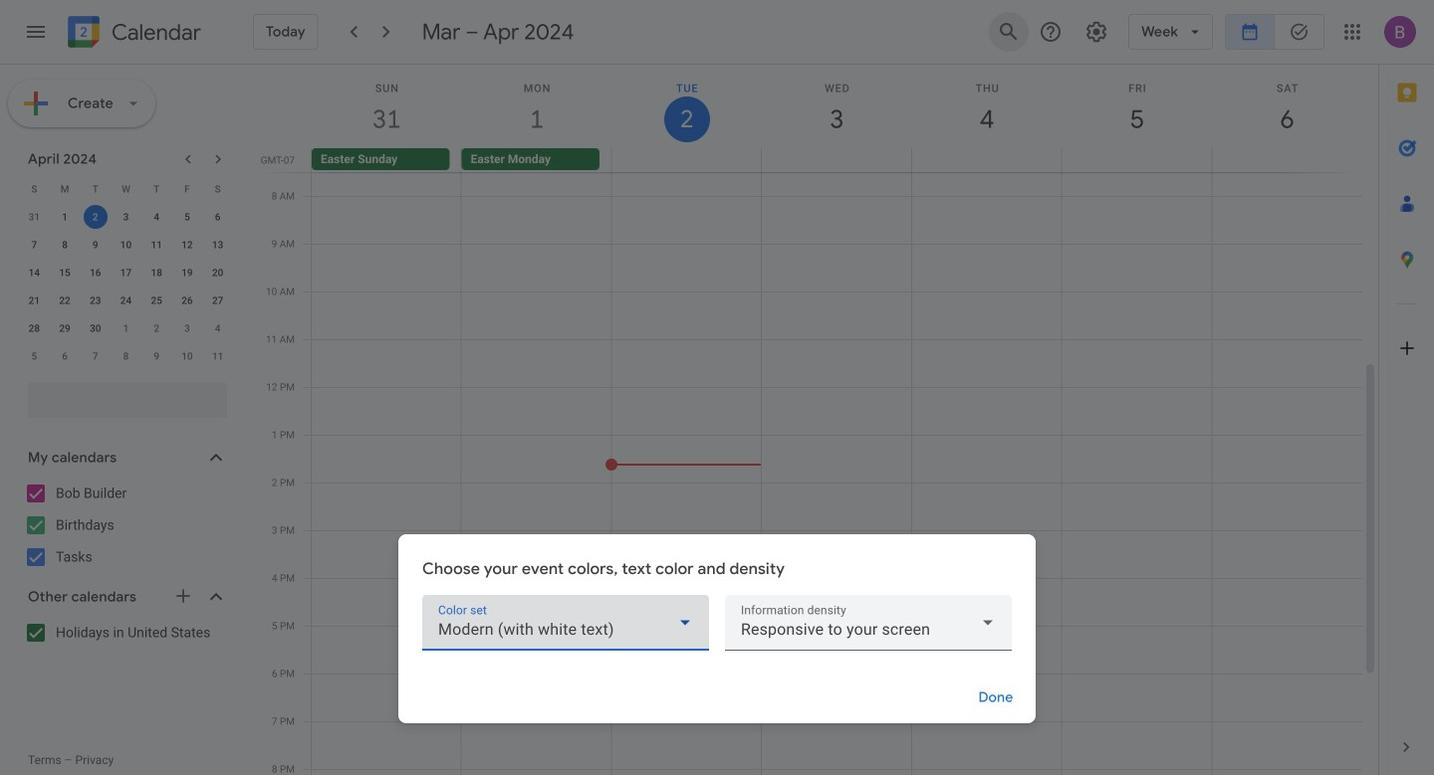 Task type: describe. For each thing, give the bounding box(es) containing it.
calendar element
[[64, 12, 201, 56]]

main drawer image
[[24, 20, 48, 44]]

11 element
[[145, 233, 169, 257]]

17 element
[[114, 261, 138, 285]]

may 8 element
[[114, 345, 138, 369]]

10 element
[[114, 233, 138, 257]]

may 9 element
[[145, 345, 169, 369]]

28 element
[[22, 317, 46, 341]]

22 element
[[53, 289, 77, 313]]

may 7 element
[[83, 345, 107, 369]]

may 5 element
[[22, 345, 46, 369]]

8 element
[[53, 233, 77, 257]]

may 6 element
[[53, 345, 77, 369]]

21 element
[[22, 289, 46, 313]]

13 element
[[206, 233, 230, 257]]

may 4 element
[[206, 317, 230, 341]]

26 element
[[175, 289, 199, 313]]

support image
[[1039, 20, 1063, 44]]

may 3 element
[[175, 317, 199, 341]]

18 element
[[145, 261, 169, 285]]

24 element
[[114, 289, 138, 313]]

may 2 element
[[145, 317, 169, 341]]

may 1 element
[[114, 317, 138, 341]]

15 element
[[53, 261, 77, 285]]

12 element
[[175, 233, 199, 257]]

may 10 element
[[175, 345, 199, 369]]

2, today element
[[83, 205, 107, 229]]

6 element
[[206, 205, 230, 229]]



Task type: locate. For each thing, give the bounding box(es) containing it.
23 element
[[83, 289, 107, 313]]

27 element
[[206, 289, 230, 313]]

30 element
[[83, 317, 107, 341]]

20 element
[[206, 261, 230, 285]]

7 element
[[22, 233, 46, 257]]

may 11 element
[[206, 345, 230, 369]]

tab list
[[1380, 65, 1434, 720]]

dialog
[[398, 535, 1036, 724]]

None field
[[422, 596, 709, 651], [725, 596, 1012, 651], [422, 596, 709, 651], [725, 596, 1012, 651]]

1 element
[[53, 205, 77, 229]]

14 element
[[22, 261, 46, 285]]

29 element
[[53, 317, 77, 341]]

None search field
[[0, 375, 247, 418]]

19 element
[[175, 261, 199, 285]]

25 element
[[145, 289, 169, 313]]

3 element
[[114, 205, 138, 229]]

cell inside april 2024 grid
[[80, 203, 111, 231]]

grid
[[255, 65, 1379, 776]]

heading inside the calendar element
[[108, 20, 201, 44]]

cell
[[612, 148, 762, 172], [762, 148, 912, 172], [912, 148, 1062, 172], [1062, 148, 1212, 172], [1212, 148, 1362, 172], [80, 203, 111, 231]]

row group
[[19, 203, 233, 371]]

5 element
[[175, 205, 199, 229]]

march 31 element
[[22, 205, 46, 229]]

row
[[303, 148, 1379, 172], [19, 175, 233, 203], [19, 203, 233, 231], [19, 231, 233, 259], [19, 259, 233, 287], [19, 287, 233, 315], [19, 315, 233, 343], [19, 343, 233, 371]]

9 element
[[83, 233, 107, 257]]

april 2024 grid
[[19, 175, 233, 371]]

heading
[[108, 20, 201, 44]]

4 element
[[145, 205, 169, 229]]

16 element
[[83, 261, 107, 285]]

my calendars list
[[4, 478, 247, 574]]



Task type: vqa. For each thing, say whether or not it's contained in the screenshot.
search field
yes



